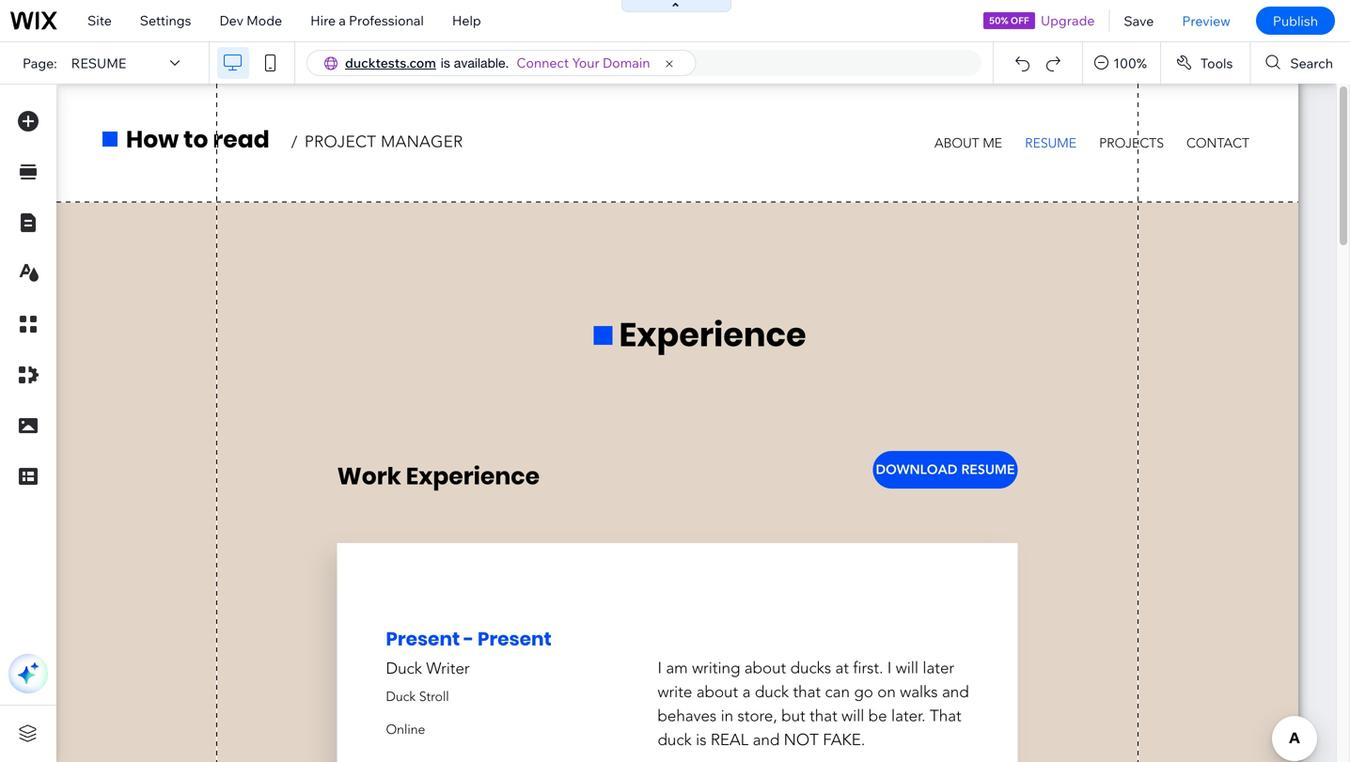 Task type: describe. For each thing, give the bounding box(es) containing it.
connect
[[517, 55, 569, 71]]

help
[[452, 12, 481, 29]]

preview
[[1183, 12, 1231, 29]]

upgrade
[[1041, 12, 1095, 29]]

50%
[[990, 15, 1009, 26]]

ducktests.com
[[345, 55, 436, 71]]

mode
[[247, 12, 282, 29]]

tools button
[[1162, 42, 1251, 84]]

dev mode
[[220, 12, 282, 29]]

100%
[[1114, 55, 1148, 71]]

hire a professional
[[311, 12, 424, 29]]

hire
[[311, 12, 336, 29]]

site
[[87, 12, 112, 29]]

tools
[[1201, 55, 1234, 71]]

domain
[[603, 55, 651, 71]]

publish
[[1274, 12, 1319, 29]]

save
[[1125, 12, 1155, 29]]



Task type: vqa. For each thing, say whether or not it's contained in the screenshot.
Your
yes



Task type: locate. For each thing, give the bounding box(es) containing it.
save button
[[1110, 0, 1169, 41]]

settings
[[140, 12, 191, 29]]

available.
[[454, 55, 509, 71]]

is available. connect your domain
[[441, 55, 651, 71]]

professional
[[349, 12, 424, 29]]

50% off
[[990, 15, 1030, 26]]

publish button
[[1257, 7, 1336, 35]]

100% button
[[1084, 42, 1161, 84]]

a
[[339, 12, 346, 29]]

off
[[1011, 15, 1030, 26]]

is
[[441, 55, 451, 71]]

preview button
[[1169, 0, 1245, 41]]

resume
[[71, 55, 126, 71]]

your
[[572, 55, 600, 71]]

dev
[[220, 12, 244, 29]]

search button
[[1252, 42, 1351, 84]]

search
[[1291, 55, 1334, 71]]



